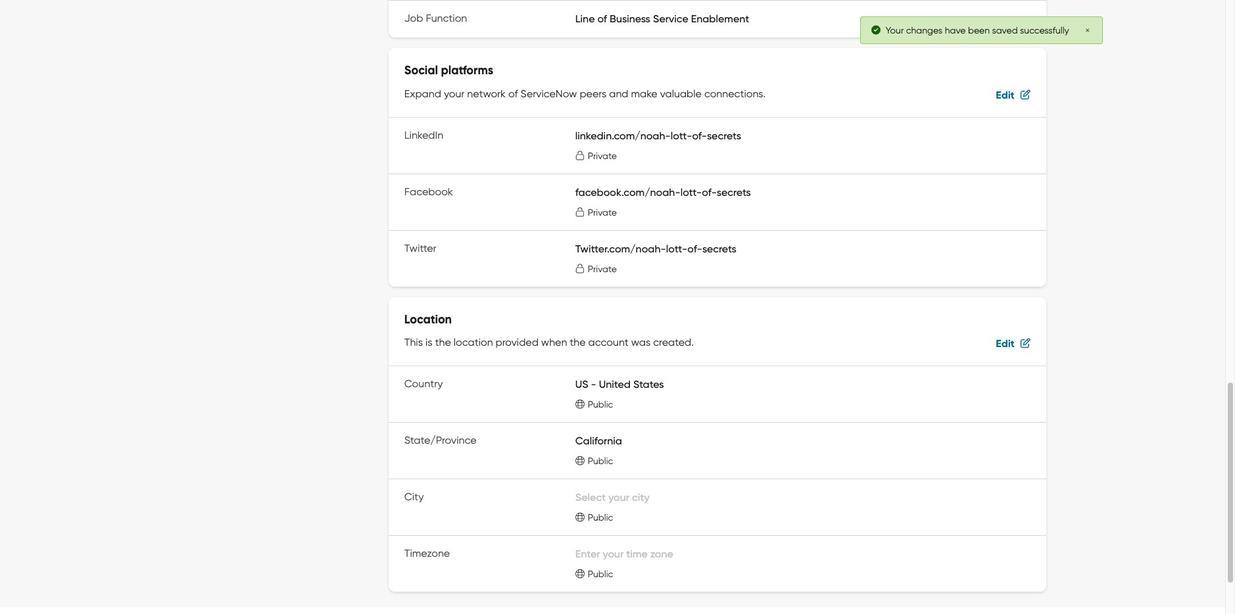 Task type: vqa. For each thing, say whether or not it's contained in the screenshot.
third Partner image from left
no



Task type: describe. For each thing, give the bounding box(es) containing it.
successfully
[[1021, 25, 1070, 36]]

saved
[[993, 25, 1018, 36]]

your
[[886, 25, 904, 36]]



Task type: locate. For each thing, give the bounding box(es) containing it.
have
[[945, 25, 966, 36]]

changes
[[907, 25, 943, 36]]

×
[[1086, 25, 1090, 36]]

your changes have been saved successfully
[[886, 25, 1070, 36]]

been
[[969, 25, 990, 36]]



